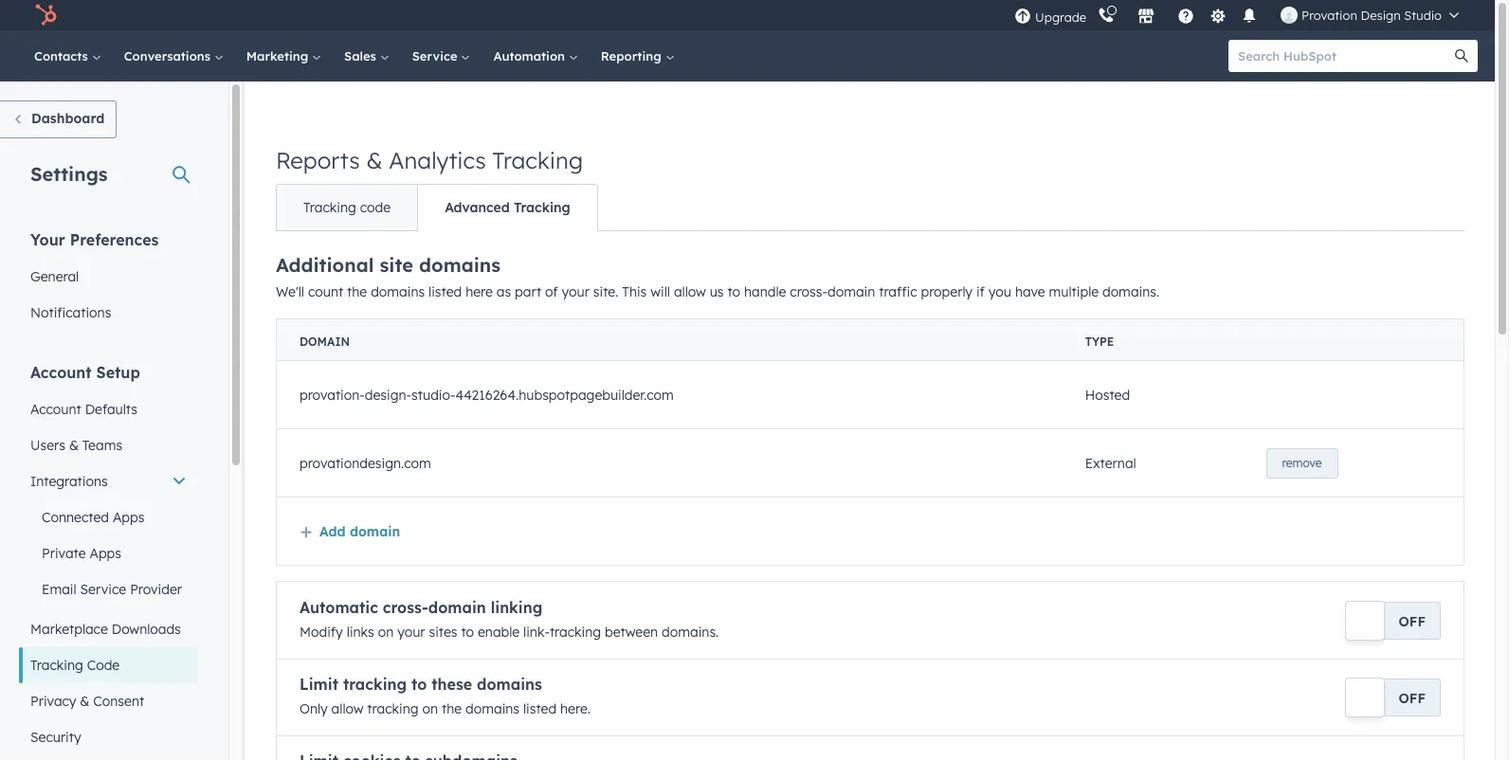 Task type: describe. For each thing, give the bounding box(es) containing it.
settings
[[30, 162, 108, 186]]

0 vertical spatial service
[[412, 48, 461, 64]]

domain
[[300, 335, 350, 349]]

setup
[[96, 363, 140, 382]]

part
[[515, 284, 542, 301]]

provation-design-studio-44216264.hubspotpagebuilder.com
[[300, 386, 674, 404]]

email
[[42, 581, 76, 598]]

menu containing provation design studio
[[1013, 0, 1473, 30]]

limit tracking to these domains only allow tracking on the domains listed here.
[[300, 675, 591, 718]]

privacy & consent link
[[19, 684, 198, 720]]

& for consent
[[80, 693, 90, 710]]

limit
[[300, 675, 339, 694]]

hosted
[[1086, 386, 1131, 404]]

1 vertical spatial tracking
[[343, 675, 407, 694]]

notifications
[[30, 304, 111, 322]]

contacts
[[34, 48, 92, 64]]

conversations
[[124, 48, 214, 64]]

here
[[466, 284, 493, 301]]

handle
[[745, 284, 787, 301]]

connected
[[42, 509, 109, 526]]

traffic
[[879, 284, 918, 301]]

your inside the automatic cross-domain linking modify links on your sites to enable link-tracking between domains.
[[398, 624, 425, 641]]

add
[[320, 524, 346, 541]]

marketplace
[[30, 621, 108, 638]]

properly
[[921, 284, 973, 301]]

studio
[[1405, 8, 1443, 23]]

us
[[710, 284, 724, 301]]

we'll
[[276, 284, 304, 301]]

sites
[[429, 624, 458, 641]]

add domain
[[320, 524, 400, 541]]

site
[[380, 253, 414, 277]]

site.
[[594, 284, 619, 301]]

security link
[[19, 720, 198, 756]]

connected apps
[[42, 509, 145, 526]]

settings link
[[1207, 5, 1230, 25]]

to inside the additional site domains we'll count the domains listed here as part of your site. this will allow us to handle cross-domain traffic properly if you have multiple domains.
[[728, 284, 741, 301]]

notifications link
[[19, 295, 198, 331]]

domains. inside the additional site domains we'll count the domains listed here as part of your site. this will allow us to handle cross-domain traffic properly if you have multiple domains.
[[1103, 284, 1160, 301]]

of
[[545, 284, 558, 301]]

2 vertical spatial tracking
[[367, 701, 419, 718]]

listed inside the additional site domains we'll count the domains listed here as part of your site. this will allow us to handle cross-domain traffic properly if you have multiple domains.
[[429, 284, 462, 301]]

provation design studio button
[[1270, 0, 1471, 30]]

upgrade
[[1036, 9, 1087, 24]]

tracking code
[[304, 199, 391, 216]]

integrations
[[30, 473, 108, 490]]

you
[[989, 284, 1012, 301]]

this
[[622, 284, 647, 301]]

notifications image
[[1242, 9, 1259, 26]]

the inside limit tracking to these domains only allow tracking on the domains listed here.
[[442, 701, 462, 718]]

automation link
[[482, 30, 590, 82]]

provider
[[130, 581, 182, 598]]

on inside limit tracking to these domains only allow tracking on the domains listed here.
[[423, 701, 438, 718]]

james peterson image
[[1281, 7, 1299, 24]]

your preferences element
[[19, 230, 198, 331]]

Search HubSpot search field
[[1229, 40, 1462, 72]]

domain inside the additional site domains we'll count the domains listed here as part of your site. this will allow us to handle cross-domain traffic properly if you have multiple domains.
[[828, 284, 876, 301]]

off for limit tracking to these domains
[[1400, 690, 1426, 708]]

email service provider
[[42, 581, 182, 598]]

upgrade image
[[1015, 8, 1032, 25]]

advanced tracking
[[445, 199, 571, 216]]

dashboard link
[[0, 101, 117, 138]]

your inside the additional site domains we'll count the domains listed here as part of your site. this will allow us to handle cross-domain traffic properly if you have multiple domains.
[[562, 284, 590, 301]]

code
[[360, 199, 391, 216]]

marketplaces button
[[1127, 0, 1167, 30]]

external
[[1086, 455, 1137, 472]]

marketplace downloads link
[[19, 612, 198, 648]]

dashboard
[[31, 110, 105, 127]]

hubspot link
[[23, 4, 71, 27]]

tracking up advanced tracking
[[493, 146, 583, 175]]

between
[[605, 624, 658, 641]]

search image
[[1456, 49, 1469, 63]]

navigation containing tracking code
[[276, 184, 598, 231]]

marketplace downloads
[[30, 621, 181, 638]]

tracking code link
[[19, 648, 198, 684]]

calling icon image
[[1098, 8, 1115, 25]]

add domain button
[[300, 524, 400, 541]]

account defaults
[[30, 401, 137, 418]]

link-
[[524, 624, 550, 641]]

provation
[[1302, 8, 1358, 23]]

type
[[1086, 335, 1115, 349]]

enable
[[478, 624, 520, 641]]

users & teams link
[[19, 428, 198, 464]]

studio-
[[412, 386, 456, 404]]

marketplaces image
[[1138, 9, 1155, 26]]

marketing link
[[235, 30, 333, 82]]

tracking code link
[[277, 185, 417, 230]]

multiple
[[1050, 284, 1099, 301]]

additional site domains we'll count the domains listed here as part of your site. this will allow us to handle cross-domain traffic properly if you have multiple domains.
[[276, 253, 1160, 301]]



Task type: locate. For each thing, give the bounding box(es) containing it.
account
[[30, 363, 92, 382], [30, 401, 81, 418]]

1 horizontal spatial domains.
[[1103, 284, 1160, 301]]

domains
[[419, 253, 501, 277], [371, 284, 425, 301], [477, 675, 542, 694], [466, 701, 520, 718]]

0 horizontal spatial on
[[378, 624, 394, 641]]

account for account defaults
[[30, 401, 81, 418]]

1 vertical spatial cross-
[[383, 598, 429, 617]]

0 vertical spatial listed
[[429, 284, 462, 301]]

tracking down links
[[343, 675, 407, 694]]

1 horizontal spatial cross-
[[790, 284, 828, 301]]

1 horizontal spatial allow
[[674, 284, 706, 301]]

1 vertical spatial on
[[423, 701, 438, 718]]

listed left here
[[429, 284, 462, 301]]

1 horizontal spatial domain
[[429, 598, 486, 617]]

hubspot image
[[34, 4, 57, 27]]

0 vertical spatial to
[[728, 284, 741, 301]]

& right privacy
[[80, 693, 90, 710]]

your preferences
[[30, 230, 159, 249]]

account up users
[[30, 401, 81, 418]]

reporting link
[[590, 30, 686, 82]]

domain inside the automatic cross-domain linking modify links on your sites to enable link-tracking between domains.
[[429, 598, 486, 617]]

here.
[[561, 701, 591, 718]]

general
[[30, 268, 79, 285]]

have
[[1016, 284, 1046, 301]]

provation-
[[300, 386, 365, 404]]

provation design studio
[[1302, 8, 1443, 23]]

domain up sites
[[429, 598, 486, 617]]

advanced
[[445, 199, 510, 216]]

private
[[42, 545, 86, 562]]

1 vertical spatial account
[[30, 401, 81, 418]]

& for teams
[[69, 437, 79, 454]]

private apps
[[42, 545, 121, 562]]

1 horizontal spatial your
[[562, 284, 590, 301]]

your
[[30, 230, 65, 249]]

security
[[30, 729, 81, 746]]

menu
[[1013, 0, 1473, 30]]

apps for private apps
[[90, 545, 121, 562]]

preferences
[[70, 230, 159, 249]]

domains down site
[[371, 284, 425, 301]]

0 horizontal spatial allow
[[332, 701, 364, 718]]

provationdesign.com
[[300, 455, 431, 472]]

0 horizontal spatial cross-
[[383, 598, 429, 617]]

your right of
[[562, 284, 590, 301]]

tracking right advanced at the top left of page
[[514, 199, 571, 216]]

1 vertical spatial the
[[442, 701, 462, 718]]

privacy
[[30, 693, 76, 710]]

to right the us
[[728, 284, 741, 301]]

tracking inside the automatic cross-domain linking modify links on your sites to enable link-tracking between domains.
[[550, 624, 601, 641]]

tracking left code
[[304, 199, 356, 216]]

domains down these
[[466, 701, 520, 718]]

apps for connected apps
[[113, 509, 145, 526]]

sales
[[344, 48, 380, 64]]

settings image
[[1210, 8, 1227, 25]]

tracking code
[[30, 657, 120, 674]]

reporting
[[601, 48, 665, 64]]

defaults
[[85, 401, 137, 418]]

integrations button
[[19, 464, 198, 500]]

0 horizontal spatial listed
[[429, 284, 462, 301]]

if
[[977, 284, 985, 301]]

1 vertical spatial apps
[[90, 545, 121, 562]]

1 vertical spatial your
[[398, 624, 425, 641]]

0 horizontal spatial to
[[412, 675, 427, 694]]

domains down enable
[[477, 675, 542, 694]]

0 horizontal spatial domains.
[[662, 624, 719, 641]]

reports
[[276, 146, 360, 175]]

remove button
[[1267, 448, 1339, 478]]

linking
[[491, 598, 543, 617]]

0 vertical spatial off
[[1400, 614, 1426, 631]]

users & teams
[[30, 437, 122, 454]]

0 vertical spatial tracking
[[550, 624, 601, 641]]

privacy & consent
[[30, 693, 144, 710]]

allow right only
[[332, 701, 364, 718]]

2 horizontal spatial domain
[[828, 284, 876, 301]]

0 vertical spatial cross-
[[790, 284, 828, 301]]

1 horizontal spatial on
[[423, 701, 438, 718]]

off
[[1400, 614, 1426, 631], [1400, 690, 1426, 708]]

will
[[651, 284, 671, 301]]

2 account from the top
[[30, 401, 81, 418]]

your left sites
[[398, 624, 425, 641]]

tracking
[[550, 624, 601, 641], [343, 675, 407, 694], [367, 701, 419, 718]]

allow inside the additional site domains we'll count the domains listed here as part of your site. this will allow us to handle cross-domain traffic properly if you have multiple domains.
[[674, 284, 706, 301]]

0 horizontal spatial domain
[[350, 524, 400, 541]]

1 vertical spatial service
[[80, 581, 126, 598]]

domain right add
[[350, 524, 400, 541]]

2 off from the top
[[1400, 690, 1426, 708]]

0 vertical spatial allow
[[674, 284, 706, 301]]

account up account defaults
[[30, 363, 92, 382]]

to right sites
[[461, 624, 474, 641]]

design-
[[365, 386, 412, 404]]

1 vertical spatial &
[[69, 437, 79, 454]]

cross- inside the automatic cross-domain linking modify links on your sites to enable link-tracking between domains.
[[383, 598, 429, 617]]

1 vertical spatial domains.
[[662, 624, 719, 641]]

on right links
[[378, 624, 394, 641]]

to left these
[[412, 675, 427, 694]]

2 horizontal spatial &
[[366, 146, 383, 175]]

allow
[[674, 284, 706, 301], [332, 701, 364, 718]]

0 vertical spatial domains.
[[1103, 284, 1160, 301]]

1 vertical spatial allow
[[332, 701, 364, 718]]

count
[[308, 284, 344, 301]]

the inside the additional site domains we'll count the domains listed here as part of your site. this will allow us to handle cross-domain traffic properly if you have multiple domains.
[[347, 284, 367, 301]]

0 vertical spatial the
[[347, 284, 367, 301]]

notifications button
[[1234, 0, 1266, 30]]

0 vertical spatial your
[[562, 284, 590, 301]]

0 vertical spatial &
[[366, 146, 383, 175]]

account setup element
[[19, 362, 198, 756]]

service
[[412, 48, 461, 64], [80, 581, 126, 598]]

private apps link
[[19, 536, 198, 572]]

1 vertical spatial domain
[[350, 524, 400, 541]]

1 vertical spatial off
[[1400, 690, 1426, 708]]

apps
[[113, 509, 145, 526], [90, 545, 121, 562]]

navigation
[[276, 184, 598, 231]]

general link
[[19, 259, 198, 295]]

apps up private apps link
[[113, 509, 145, 526]]

domains. inside the automatic cross-domain linking modify links on your sites to enable link-tracking between domains.
[[662, 624, 719, 641]]

on inside the automatic cross-domain linking modify links on your sites to enable link-tracking between domains.
[[378, 624, 394, 641]]

2 horizontal spatial to
[[728, 284, 741, 301]]

0 vertical spatial account
[[30, 363, 92, 382]]

cross-
[[790, 284, 828, 301], [383, 598, 429, 617]]

0 vertical spatial apps
[[113, 509, 145, 526]]

the right count
[[347, 284, 367, 301]]

modify
[[300, 624, 343, 641]]

help image
[[1178, 9, 1195, 26]]

calling icon button
[[1091, 3, 1123, 28]]

service link
[[401, 30, 482, 82]]

these
[[432, 675, 472, 694]]

2 vertical spatial to
[[412, 675, 427, 694]]

the down these
[[442, 701, 462, 718]]

cross- right automatic
[[383, 598, 429, 617]]

design
[[1362, 8, 1402, 23]]

tracking inside account setup element
[[30, 657, 83, 674]]

tracking
[[493, 146, 583, 175], [304, 199, 356, 216], [514, 199, 571, 216], [30, 657, 83, 674]]

allow inside limit tracking to these domains only allow tracking on the domains listed here.
[[332, 701, 364, 718]]

contacts link
[[23, 30, 113, 82]]

teams
[[82, 437, 122, 454]]

service down private apps link
[[80, 581, 126, 598]]

tracking right only
[[367, 701, 419, 718]]

to inside the automatic cross-domain linking modify links on your sites to enable link-tracking between domains.
[[461, 624, 474, 641]]

email service provider link
[[19, 572, 198, 608]]

&
[[366, 146, 383, 175], [69, 437, 79, 454], [80, 693, 90, 710]]

off for automatic cross-domain linking
[[1400, 614, 1426, 631]]

search button
[[1446, 40, 1479, 72]]

1 horizontal spatial listed
[[523, 701, 557, 718]]

service inside account setup element
[[80, 581, 126, 598]]

on
[[378, 624, 394, 641], [423, 701, 438, 718]]

0 horizontal spatial &
[[69, 437, 79, 454]]

1 horizontal spatial the
[[442, 701, 462, 718]]

cross- inside the additional site domains we'll count the domains listed here as part of your site. this will allow us to handle cross-domain traffic properly if you have multiple domains.
[[790, 284, 828, 301]]

1 horizontal spatial service
[[412, 48, 461, 64]]

your
[[562, 284, 590, 301], [398, 624, 425, 641]]

domains. right between
[[662, 624, 719, 641]]

& for analytics
[[366, 146, 383, 175]]

1 vertical spatial listed
[[523, 701, 557, 718]]

automatic
[[300, 598, 378, 617]]

cross- right handle at top
[[790, 284, 828, 301]]

0 horizontal spatial service
[[80, 581, 126, 598]]

consent
[[93, 693, 144, 710]]

tracking up privacy
[[30, 657, 83, 674]]

listed left here.
[[523, 701, 557, 718]]

help button
[[1170, 0, 1203, 30]]

automatic cross-domain linking modify links on your sites to enable link-tracking between domains.
[[300, 598, 719, 641]]

domains. right 'multiple'
[[1103, 284, 1160, 301]]

1 account from the top
[[30, 363, 92, 382]]

1 horizontal spatial &
[[80, 693, 90, 710]]

1 vertical spatial to
[[461, 624, 474, 641]]

sales link
[[333, 30, 401, 82]]

connected apps link
[[19, 500, 198, 536]]

on down these
[[423, 701, 438, 718]]

1 horizontal spatial to
[[461, 624, 474, 641]]

0 vertical spatial domain
[[828, 284, 876, 301]]

apps up email service provider link
[[90, 545, 121, 562]]

0 vertical spatial on
[[378, 624, 394, 641]]

reports & analytics tracking
[[276, 146, 583, 175]]

tracking left between
[[550, 624, 601, 641]]

1 off from the top
[[1400, 614, 1426, 631]]

0 horizontal spatial your
[[398, 624, 425, 641]]

domain left traffic
[[828, 284, 876, 301]]

service right sales link
[[412, 48, 461, 64]]

account defaults link
[[19, 392, 198, 428]]

additional
[[276, 253, 374, 277]]

advanced tracking link
[[417, 185, 597, 230]]

listed
[[429, 284, 462, 301], [523, 701, 557, 718]]

to
[[728, 284, 741, 301], [461, 624, 474, 641], [412, 675, 427, 694]]

& up code
[[366, 146, 383, 175]]

listed inside limit tracking to these domains only allow tracking on the domains listed here.
[[523, 701, 557, 718]]

to inside limit tracking to these domains only allow tracking on the domains listed here.
[[412, 675, 427, 694]]

44216264.hubspotpagebuilder.com
[[456, 386, 674, 404]]

links
[[347, 624, 374, 641]]

2 vertical spatial &
[[80, 693, 90, 710]]

0 horizontal spatial the
[[347, 284, 367, 301]]

analytics
[[389, 146, 486, 175]]

allow left the us
[[674, 284, 706, 301]]

domains up here
[[419, 253, 501, 277]]

account for account setup
[[30, 363, 92, 382]]

& right users
[[69, 437, 79, 454]]

2 vertical spatial domain
[[429, 598, 486, 617]]



Task type: vqa. For each thing, say whether or not it's contained in the screenshot.
"column header"
no



